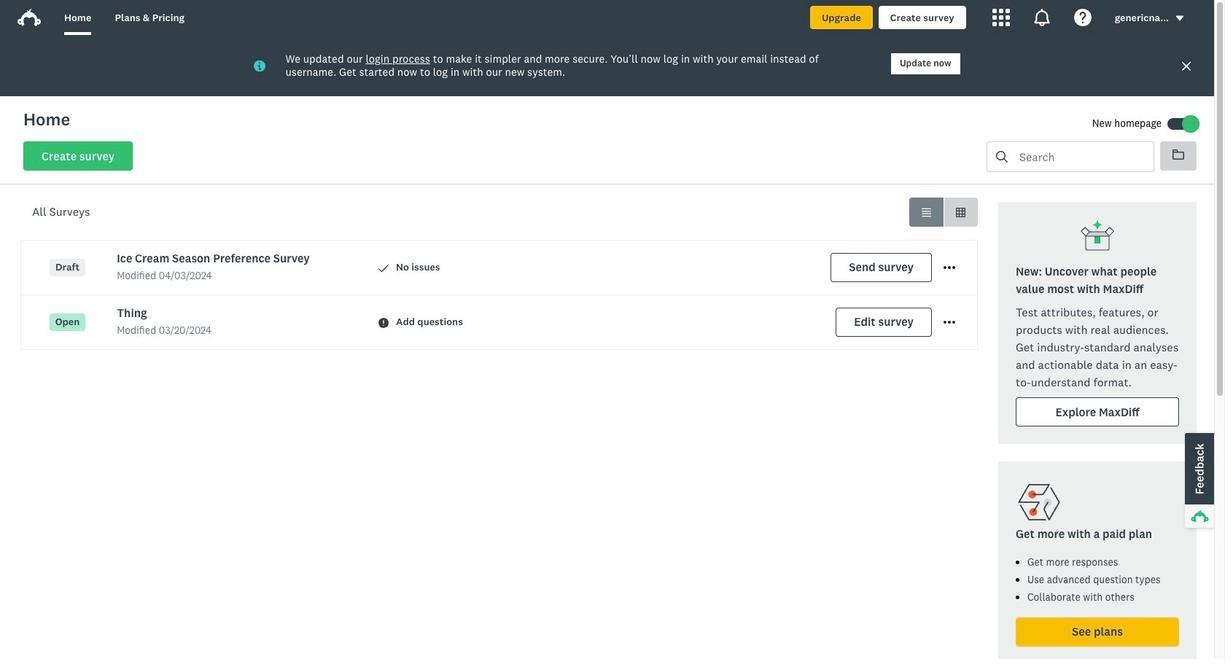 Task type: locate. For each thing, give the bounding box(es) containing it.
group
[[909, 198, 978, 227]]

open menu image
[[944, 266, 955, 269], [944, 317, 955, 328]]

open menu image
[[944, 262, 955, 274], [944, 321, 955, 324]]

1 vertical spatial open menu image
[[944, 321, 955, 324]]

0 vertical spatial open menu image
[[944, 266, 955, 269]]

1 brand logo image from the top
[[17, 6, 41, 29]]

dropdown arrow icon image
[[1175, 13, 1185, 24], [1176, 16, 1184, 21]]

products icon image
[[992, 9, 1010, 26], [992, 9, 1010, 26]]

help icon image
[[1074, 9, 1091, 26]]

folders image
[[1173, 149, 1184, 160]]

x image
[[1181, 60, 1192, 72]]

brand logo image
[[17, 6, 41, 29], [17, 9, 41, 26]]

warning image
[[378, 318, 389, 328]]

1 vertical spatial open menu image
[[944, 317, 955, 328]]

0 vertical spatial open menu image
[[944, 262, 955, 274]]

2 brand logo image from the top
[[17, 9, 41, 26]]

2 open menu image from the top
[[944, 321, 955, 324]]



Task type: vqa. For each thing, say whether or not it's contained in the screenshot.
notification center icon
yes



Task type: describe. For each thing, give the bounding box(es) containing it.
max diff icon image
[[1080, 219, 1115, 254]]

2 open menu image from the top
[[944, 317, 955, 328]]

1 open menu image from the top
[[944, 266, 955, 269]]

folders image
[[1173, 149, 1184, 160]]

Search text field
[[1008, 142, 1154, 171]]

notification center icon image
[[1033, 9, 1050, 26]]

response based pricing icon image
[[1016, 479, 1062, 526]]

search image
[[996, 151, 1008, 163]]

1 open menu image from the top
[[944, 262, 955, 274]]

no issues image
[[378, 263, 389, 273]]

search image
[[996, 151, 1008, 163]]



